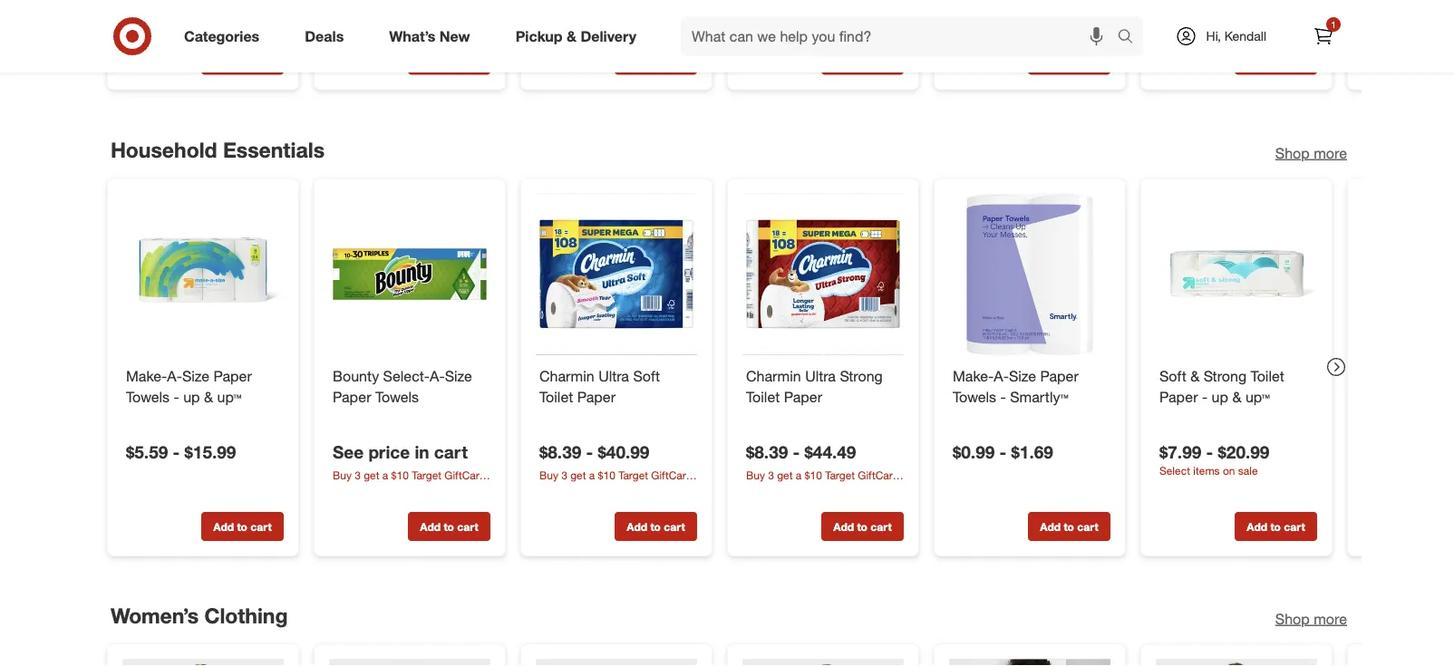 Task type: describe. For each thing, give the bounding box(es) containing it.
1
[[1332, 19, 1337, 30]]

up for size
[[183, 388, 200, 406]]

deals
[[305, 27, 344, 45]]

make-a-size paper towels - up & up™
[[126, 367, 252, 406]]

- left $40.99
[[586, 442, 593, 463]]

smartly™
[[1011, 388, 1069, 406]]

women's
[[111, 604, 199, 629]]

add to cart button for charmin ultra strong toilet paper
[[822, 512, 904, 541]]

add to cart for make-a-size paper towels - smartly™
[[1041, 520, 1099, 534]]

household
[[111, 137, 217, 163]]

charmin ultra soft toilet paper link
[[540, 366, 694, 407]]

charmin ultra strong toilet paper link
[[746, 366, 901, 407]]

bounty
[[333, 367, 379, 385]]

kendall
[[1225, 28, 1267, 44]]

up™ for paper
[[217, 388, 242, 406]]

pickup & delivery link
[[500, 16, 659, 56]]

& right pickup
[[567, 27, 577, 45]]

size for $0.99
[[1009, 367, 1037, 385]]

select-
[[383, 367, 430, 385]]

see price in cart
[[333, 442, 468, 463]]

toilet for $8.39 - $40.99
[[540, 388, 573, 406]]

soft & strong toilet paper - up & up™ link
[[1160, 366, 1314, 407]]

clothing
[[204, 604, 288, 629]]

paper inside the make-a-size paper towels - up & up™
[[214, 367, 252, 385]]

add to cart for charmin ultra soft toilet paper
[[627, 520, 685, 534]]

paper for $8.39 - $40.99
[[577, 388, 616, 406]]

towels inside bounty select-a-size paper towels
[[375, 388, 419, 406]]

add for make-a-size paper towels - smartly™
[[1041, 520, 1061, 534]]

- left $1.69
[[1000, 442, 1007, 463]]

& inside the make-a-size paper towels - up & up™
[[204, 388, 213, 406]]

charmin ultra strong toilet paper
[[746, 367, 883, 406]]

ultra for $44.49
[[806, 367, 836, 385]]

to for make-a-size paper towels - smartly™
[[1064, 520, 1075, 534]]

$15.99
[[185, 442, 236, 463]]

What can we help you find? suggestions appear below search field
[[681, 16, 1122, 56]]

$7.99
[[1160, 442, 1202, 463]]

pickup
[[516, 27, 563, 45]]

price
[[369, 442, 410, 463]]

- left the $44.49
[[793, 442, 800, 463]]

up for strong
[[1212, 388, 1229, 406]]

$0.99
[[953, 442, 995, 463]]

$8.39 - $40.99
[[540, 442, 650, 463]]

$1.69
[[1012, 442, 1054, 463]]

add to cart button for bounty select-a-size paper towels
[[408, 512, 491, 541]]

add to cart button for make-a-size paper towels - up & up™
[[201, 512, 284, 541]]

make-a-size paper towels - smartly™ link
[[953, 366, 1107, 407]]

shop for household essentials
[[1276, 144, 1310, 162]]

add to cart for charmin ultra strong toilet paper
[[834, 520, 892, 534]]

women's clothing
[[111, 604, 288, 629]]

categories
[[184, 27, 260, 45]]

items
[[1194, 463, 1220, 477]]

soft inside 'charmin ultra soft toilet paper'
[[633, 367, 660, 385]]

charmin for $8.39 - $44.49
[[746, 367, 802, 385]]

soft & strong toilet paper - up & up™
[[1160, 367, 1285, 406]]

$0.99 - $1.69
[[953, 442, 1054, 463]]

shop for women's clothing
[[1276, 611, 1310, 628]]

paper for see price in cart
[[333, 388, 371, 406]]

charmin for $8.39 - $40.99
[[540, 367, 595, 385]]

add to cart button for charmin ultra soft toilet paper
[[615, 512, 697, 541]]

more for women's clothing
[[1314, 611, 1348, 628]]

hi, kendall
[[1207, 28, 1267, 44]]

to for bounty select-a-size paper towels
[[444, 520, 454, 534]]

essentials
[[223, 137, 325, 163]]

household essentials
[[111, 137, 325, 163]]

add for bounty select-a-size paper towels
[[420, 520, 441, 534]]

make-a-size paper towels - smartly™
[[953, 367, 1079, 406]]

paper inside make-a-size paper towels - smartly™
[[1041, 367, 1079, 385]]

$20.99
[[1219, 442, 1270, 463]]

add to cart button for make-a-size paper towels - smartly™
[[1029, 512, 1111, 541]]

a- inside bounty select-a-size paper towels
[[430, 367, 445, 385]]



Task type: locate. For each thing, give the bounding box(es) containing it.
shop
[[1276, 144, 1310, 162], [1276, 611, 1310, 628]]

1 shop from the top
[[1276, 144, 1310, 162]]

- inside make-a-size paper towels - smartly™
[[1001, 388, 1007, 406]]

0 vertical spatial shop
[[1276, 144, 1310, 162]]

2 make- from the left
[[953, 367, 994, 385]]

search button
[[1110, 16, 1153, 60]]

2 strong from the left
[[1204, 367, 1247, 385]]

3 towels from the left
[[953, 388, 997, 406]]

$8.39 for $8.39 - $44.49
[[746, 442, 788, 463]]

a- up $0.99 - $1.69
[[994, 367, 1009, 385]]

soft up $7.99
[[1160, 367, 1187, 385]]

0 horizontal spatial up
[[183, 388, 200, 406]]

ultra up $40.99
[[599, 367, 629, 385]]

add for charmin ultra strong toilet paper
[[834, 520, 854, 534]]

$7.99 - $20.99 select items on sale
[[1160, 442, 1270, 477]]

1 vertical spatial shop
[[1276, 611, 1310, 628]]

paper up "$8.39 - $44.49"
[[784, 388, 823, 406]]

up™
[[217, 388, 242, 406], [1246, 388, 1270, 406]]

new
[[440, 27, 470, 45]]

toilet up '$8.39 - $40.99'
[[540, 388, 573, 406]]

paper inside 'charmin ultra soft toilet paper'
[[577, 388, 616, 406]]

to for charmin ultra strong toilet paper
[[857, 520, 868, 534]]

up™ for toilet
[[1246, 388, 1270, 406]]

paper up $7.99
[[1160, 388, 1199, 406]]

1 up from the left
[[183, 388, 200, 406]]

1 strong from the left
[[840, 367, 883, 385]]

2 soft from the left
[[1160, 367, 1187, 385]]

toilet for $7.99 - $20.99
[[1251, 367, 1285, 385]]

see
[[333, 442, 364, 463]]

strong inside soft & strong toilet paper - up & up™
[[1204, 367, 1247, 385]]

$8.39 left the $44.49
[[746, 442, 788, 463]]

more for household essentials
[[1314, 144, 1348, 162]]

hi,
[[1207, 28, 1222, 44]]

1 shop more from the top
[[1276, 144, 1348, 162]]

add to cart button for soft & strong toilet paper - up & up™
[[1235, 512, 1318, 541]]

1 horizontal spatial toilet
[[746, 388, 780, 406]]

soft up $40.99
[[633, 367, 660, 385]]

ultra inside 'charmin ultra soft toilet paper'
[[599, 367, 629, 385]]

bounty select-a-size paper towels
[[333, 367, 472, 406]]

deals link
[[290, 16, 367, 56]]

paper down bounty on the bottom of page
[[333, 388, 371, 406]]

0 vertical spatial more
[[1314, 144, 1348, 162]]

& up '$20.99'
[[1233, 388, 1242, 406]]

charmin up "$8.39 - $44.49"
[[746, 367, 802, 385]]

ultra inside the charmin ultra strong toilet paper
[[806, 367, 836, 385]]

toilet inside the charmin ultra strong toilet paper
[[746, 388, 780, 406]]

1 horizontal spatial $8.39
[[746, 442, 788, 463]]

add to cart button
[[615, 46, 697, 75], [822, 46, 904, 75], [1029, 46, 1111, 75], [201, 512, 284, 541], [408, 512, 491, 541], [615, 512, 697, 541], [822, 512, 904, 541], [1029, 512, 1111, 541], [1235, 512, 1318, 541]]

$8.39 for $8.39 - $40.99
[[540, 442, 582, 463]]

0 horizontal spatial up™
[[217, 388, 242, 406]]

make-a-size paper towels - up & up™ image
[[122, 193, 284, 355], [122, 193, 284, 355]]

strong
[[840, 367, 883, 385], [1204, 367, 1247, 385]]

delivery
[[581, 27, 637, 45]]

$5.59
[[126, 442, 168, 463]]

a- inside the make-a-size paper towels - up & up™
[[167, 367, 182, 385]]

up™ inside the make-a-size paper towels - up & up™
[[217, 388, 242, 406]]

shop more button
[[1276, 143, 1348, 164], [1276, 609, 1348, 630]]

towels for $5.59
[[126, 388, 170, 406]]

what's
[[389, 27, 436, 45]]

size up $15.99
[[182, 367, 209, 385]]

add to cart for make-a-size paper towels - up & up™
[[213, 520, 272, 534]]

to for charmin ultra soft toilet paper
[[651, 520, 661, 534]]

pickup & delivery
[[516, 27, 637, 45]]

- right $5.59
[[173, 442, 180, 463]]

up
[[183, 388, 200, 406], [1212, 388, 1229, 406]]

cart
[[664, 54, 685, 67], [871, 54, 892, 67], [1078, 54, 1099, 67], [434, 442, 468, 463], [251, 520, 272, 534], [457, 520, 479, 534], [664, 520, 685, 534], [871, 520, 892, 534], [1078, 520, 1099, 534], [1285, 520, 1306, 534]]

add for charmin ultra soft toilet paper
[[627, 520, 648, 534]]

1 make- from the left
[[126, 367, 167, 385]]

paper up '$8.39 - $40.99'
[[577, 388, 616, 406]]

2 horizontal spatial toilet
[[1251, 367, 1285, 385]]

make- up $5.59
[[126, 367, 167, 385]]

toilet up '$20.99'
[[1251, 367, 1285, 385]]

paper for $8.39 - $44.49
[[784, 388, 823, 406]]

women's short sleeve slim fit ribbed t-shirt - a new day™ image
[[536, 660, 697, 667], [536, 660, 697, 667]]

1 horizontal spatial strong
[[1204, 367, 1247, 385]]

2 size from the left
[[445, 367, 472, 385]]

towels inside the make-a-size paper towels - up & up™
[[126, 388, 170, 406]]

size up the "smartly™"
[[1009, 367, 1037, 385]]

ultra up the $44.49
[[806, 367, 836, 385]]

size inside bounty select-a-size paper towels
[[445, 367, 472, 385]]

soft inside soft & strong toilet paper - up & up™
[[1160, 367, 1187, 385]]

make- inside make-a-size paper towels - smartly™
[[953, 367, 994, 385]]

make- inside the make-a-size paper towels - up & up™
[[126, 367, 167, 385]]

- left the "smartly™"
[[1001, 388, 1007, 406]]

make-
[[126, 367, 167, 385], [953, 367, 994, 385]]

&
[[567, 27, 577, 45], [1191, 367, 1200, 385], [204, 388, 213, 406], [1233, 388, 1242, 406]]

- inside $7.99 - $20.99 select items on sale
[[1207, 442, 1214, 463]]

- up $5.59 - $15.99 at left bottom
[[174, 388, 179, 406]]

0 horizontal spatial $8.39
[[540, 442, 582, 463]]

strong up '$20.99'
[[1204, 367, 1247, 385]]

2 more from the top
[[1314, 611, 1348, 628]]

2 horizontal spatial a-
[[994, 367, 1009, 385]]

add for soft & strong toilet paper - up & up™
[[1247, 520, 1268, 534]]

up up '$20.99'
[[1212, 388, 1229, 406]]

search
[[1110, 29, 1153, 47]]

paper
[[214, 367, 252, 385], [1041, 367, 1079, 385], [333, 388, 371, 406], [577, 388, 616, 406], [784, 388, 823, 406], [1160, 388, 1199, 406]]

add to cart for bounty select-a-size paper towels
[[420, 520, 479, 534]]

sale
[[1239, 463, 1259, 477]]

0 vertical spatial shop more
[[1276, 144, 1348, 162]]

strong for $8.39 - $44.49
[[840, 367, 883, 385]]

1 horizontal spatial size
[[445, 367, 472, 385]]

0 horizontal spatial ultra
[[599, 367, 629, 385]]

up up $5.59 - $15.99 at left bottom
[[183, 388, 200, 406]]

0 horizontal spatial toilet
[[540, 388, 573, 406]]

add to cart for soft & strong toilet paper - up & up™
[[1247, 520, 1306, 534]]

$5.59 - $15.99
[[126, 442, 236, 463]]

up inside the make-a-size paper towels - up & up™
[[183, 388, 200, 406]]

size right select-
[[445, 367, 472, 385]]

2 up from the left
[[1212, 388, 1229, 406]]

towels
[[126, 388, 170, 406], [375, 388, 419, 406], [953, 388, 997, 406]]

paper inside the charmin ultra strong toilet paper
[[784, 388, 823, 406]]

-
[[174, 388, 179, 406], [1001, 388, 1007, 406], [1203, 388, 1208, 406], [173, 442, 180, 463], [586, 442, 593, 463], [793, 442, 800, 463], [1000, 442, 1007, 463], [1207, 442, 1214, 463]]

women's slim fit ribbed high neck tank top - a new day™ image
[[122, 660, 284, 667], [122, 660, 284, 667]]

1 horizontal spatial make-
[[953, 367, 994, 385]]

strong for $7.99 - $20.99
[[1204, 367, 1247, 385]]

in
[[415, 442, 430, 463]]

size for $5.59
[[182, 367, 209, 385]]

towels down select-
[[375, 388, 419, 406]]

more
[[1314, 144, 1348, 162], [1314, 611, 1348, 628]]

up™ up $15.99
[[217, 388, 242, 406]]

towels up "$0.99"
[[953, 388, 997, 406]]

- inside soft & strong toilet paper - up & up™
[[1203, 388, 1208, 406]]

women's long sleeve slim fit crewneck t-shirt - a new day™ image
[[1156, 660, 1318, 667], [1156, 660, 1318, 667]]

charmin inside the charmin ultra strong toilet paper
[[746, 367, 802, 385]]

paper inside soft & strong toilet paper - up & up™
[[1160, 388, 1199, 406]]

toilet inside soft & strong toilet paper - up & up™
[[1251, 367, 1285, 385]]

add for make-a-size paper towels - up & up™
[[213, 520, 234, 534]]

1 horizontal spatial ultra
[[806, 367, 836, 385]]

charmin up '$8.39 - $40.99'
[[540, 367, 595, 385]]

1 towels from the left
[[126, 388, 170, 406]]

1 vertical spatial shop more button
[[1276, 609, 1348, 630]]

bounty select-a-size paper towels image
[[329, 193, 491, 355], [329, 193, 491, 355]]

1 shop more button from the top
[[1276, 143, 1348, 164]]

ultra
[[599, 367, 629, 385], [806, 367, 836, 385]]

up™ up '$20.99'
[[1246, 388, 1270, 406]]

shop more for women's clothing
[[1276, 611, 1348, 628]]

make- for $0.99 - $1.69
[[953, 367, 994, 385]]

soft
[[633, 367, 660, 385], [1160, 367, 1187, 385]]

strong inside the charmin ultra strong toilet paper
[[840, 367, 883, 385]]

up inside soft & strong toilet paper - up & up™
[[1212, 388, 1229, 406]]

select
[[1160, 463, 1191, 477]]

0 horizontal spatial towels
[[126, 388, 170, 406]]

1 a- from the left
[[167, 367, 182, 385]]

toilet for $8.39 - $44.49
[[746, 388, 780, 406]]

on
[[1224, 463, 1236, 477]]

& up $7.99
[[1191, 367, 1200, 385]]

$40.99
[[598, 442, 650, 463]]

1 horizontal spatial up
[[1212, 388, 1229, 406]]

up™ inside soft & strong toilet paper - up & up™
[[1246, 388, 1270, 406]]

2 towels from the left
[[375, 388, 419, 406]]

to for soft & strong toilet paper - up & up™
[[1271, 520, 1282, 534]]

make-a-size paper towels - up & up™ link
[[126, 366, 280, 407]]

1 horizontal spatial soft
[[1160, 367, 1187, 385]]

0 horizontal spatial soft
[[633, 367, 660, 385]]

shop more button for women's clothing
[[1276, 609, 1348, 630]]

0 horizontal spatial size
[[182, 367, 209, 385]]

women's short sleeve t-shirt - a new day™ image
[[743, 660, 904, 667], [743, 660, 904, 667]]

1 horizontal spatial charmin
[[746, 367, 802, 385]]

strong up the $44.49
[[840, 367, 883, 385]]

2 shop from the top
[[1276, 611, 1310, 628]]

charmin ultra soft toilet paper image
[[536, 193, 697, 355], [536, 193, 697, 355]]

1 $8.39 from the left
[[540, 442, 582, 463]]

shop more for household essentials
[[1276, 144, 1348, 162]]

shop more button for household essentials
[[1276, 143, 1348, 164]]

towels inside make-a-size paper towels - smartly™
[[953, 388, 997, 406]]

towels up $5.59
[[126, 388, 170, 406]]

0 horizontal spatial a-
[[167, 367, 182, 385]]

1 vertical spatial shop more
[[1276, 611, 1348, 628]]

towels for $0.99
[[953, 388, 997, 406]]

a- for $5.59
[[167, 367, 182, 385]]

toilet up "$8.39 - $44.49"
[[746, 388, 780, 406]]

1 more from the top
[[1314, 144, 1348, 162]]

a- inside make-a-size paper towels - smartly™
[[994, 367, 1009, 385]]

charmin ultra soft toilet paper
[[540, 367, 660, 406]]

2 a- from the left
[[430, 367, 445, 385]]

2 ultra from the left
[[806, 367, 836, 385]]

categories link
[[169, 16, 282, 56]]

ultra for $40.99
[[599, 367, 629, 385]]

1 charmin from the left
[[540, 367, 595, 385]]

1 ultra from the left
[[599, 367, 629, 385]]

- inside the make-a-size paper towels - up & up™
[[174, 388, 179, 406]]

paper up $15.99
[[214, 367, 252, 385]]

0 horizontal spatial charmin
[[540, 367, 595, 385]]

add to cart
[[627, 54, 685, 67], [834, 54, 892, 67], [1041, 54, 1099, 67], [213, 520, 272, 534], [420, 520, 479, 534], [627, 520, 685, 534], [834, 520, 892, 534], [1041, 520, 1099, 534], [1247, 520, 1306, 534]]

charmin
[[540, 367, 595, 385], [746, 367, 802, 385]]

what's new link
[[374, 16, 493, 56]]

$8.39 left $40.99
[[540, 442, 582, 463]]

soft & strong toilet paper - up & up™ image
[[1156, 193, 1318, 355], [1156, 193, 1318, 355]]

make-a-size paper towels - smartly™ image
[[950, 193, 1111, 355], [950, 193, 1111, 355]]

2 shop more from the top
[[1276, 611, 1348, 628]]

2 horizontal spatial size
[[1009, 367, 1037, 385]]

paper inside bounty select-a-size paper towels
[[333, 388, 371, 406]]

shop more
[[1276, 144, 1348, 162], [1276, 611, 1348, 628]]

a- up $5.59 - $15.99 at left bottom
[[167, 367, 182, 385]]

make- for $5.59 - $15.99
[[126, 367, 167, 385]]

a- for $0.99
[[994, 367, 1009, 385]]

toilet
[[1251, 367, 1285, 385], [540, 388, 573, 406], [746, 388, 780, 406]]

size inside make-a-size paper towels - smartly™
[[1009, 367, 1037, 385]]

women's short sleeve t-shirt - wild fable™ image
[[950, 660, 1111, 667], [950, 660, 1111, 667]]

$44.49
[[805, 442, 857, 463]]

women's slim fit tank top - a new day™ image
[[329, 660, 491, 667], [329, 660, 491, 667]]

paper up the "smartly™"
[[1041, 367, 1079, 385]]

0 horizontal spatial strong
[[840, 367, 883, 385]]

& up $15.99
[[204, 388, 213, 406]]

1 link
[[1304, 16, 1344, 56]]

size inside the make-a-size paper towels - up & up™
[[182, 367, 209, 385]]

3 size from the left
[[1009, 367, 1037, 385]]

a-
[[167, 367, 182, 385], [430, 367, 445, 385], [994, 367, 1009, 385]]

1 vertical spatial more
[[1314, 611, 1348, 628]]

to
[[651, 54, 661, 67], [857, 54, 868, 67], [1064, 54, 1075, 67], [237, 520, 248, 534], [444, 520, 454, 534], [651, 520, 661, 534], [857, 520, 868, 534], [1064, 520, 1075, 534], [1271, 520, 1282, 534]]

2 $8.39 from the left
[[746, 442, 788, 463]]

$8.39
[[540, 442, 582, 463], [746, 442, 788, 463]]

- up $7.99 - $20.99 select items on sale
[[1203, 388, 1208, 406]]

$8.39 - $44.49
[[746, 442, 857, 463]]

bounty select-a-size paper towels link
[[333, 366, 487, 407]]

2 horizontal spatial towels
[[953, 388, 997, 406]]

1 up™ from the left
[[217, 388, 242, 406]]

2 up™ from the left
[[1246, 388, 1270, 406]]

1 horizontal spatial a-
[[430, 367, 445, 385]]

charmin inside 'charmin ultra soft toilet paper'
[[540, 367, 595, 385]]

toilet inside 'charmin ultra soft toilet paper'
[[540, 388, 573, 406]]

1 horizontal spatial towels
[[375, 388, 419, 406]]

charmin ultra strong toilet paper image
[[743, 193, 904, 355], [743, 193, 904, 355]]

0 horizontal spatial make-
[[126, 367, 167, 385]]

size
[[182, 367, 209, 385], [445, 367, 472, 385], [1009, 367, 1037, 385]]

paper for $7.99 - $20.99
[[1160, 388, 1199, 406]]

make- up "$0.99"
[[953, 367, 994, 385]]

3 a- from the left
[[994, 367, 1009, 385]]

a- right bounty on the bottom of page
[[430, 367, 445, 385]]

- up items
[[1207, 442, 1214, 463]]

to for make-a-size paper towels - up & up™
[[237, 520, 248, 534]]

add
[[627, 54, 648, 67], [834, 54, 854, 67], [1041, 54, 1061, 67], [213, 520, 234, 534], [420, 520, 441, 534], [627, 520, 648, 534], [834, 520, 854, 534], [1041, 520, 1061, 534], [1247, 520, 1268, 534]]

1 horizontal spatial up™
[[1246, 388, 1270, 406]]

2 shop more button from the top
[[1276, 609, 1348, 630]]

what's new
[[389, 27, 470, 45]]

1 size from the left
[[182, 367, 209, 385]]

0 vertical spatial shop more button
[[1276, 143, 1348, 164]]

2 charmin from the left
[[746, 367, 802, 385]]

1 soft from the left
[[633, 367, 660, 385]]



Task type: vqa. For each thing, say whether or not it's contained in the screenshot.
Make- in the 'make-a-size paper towels - smartly™'
yes



